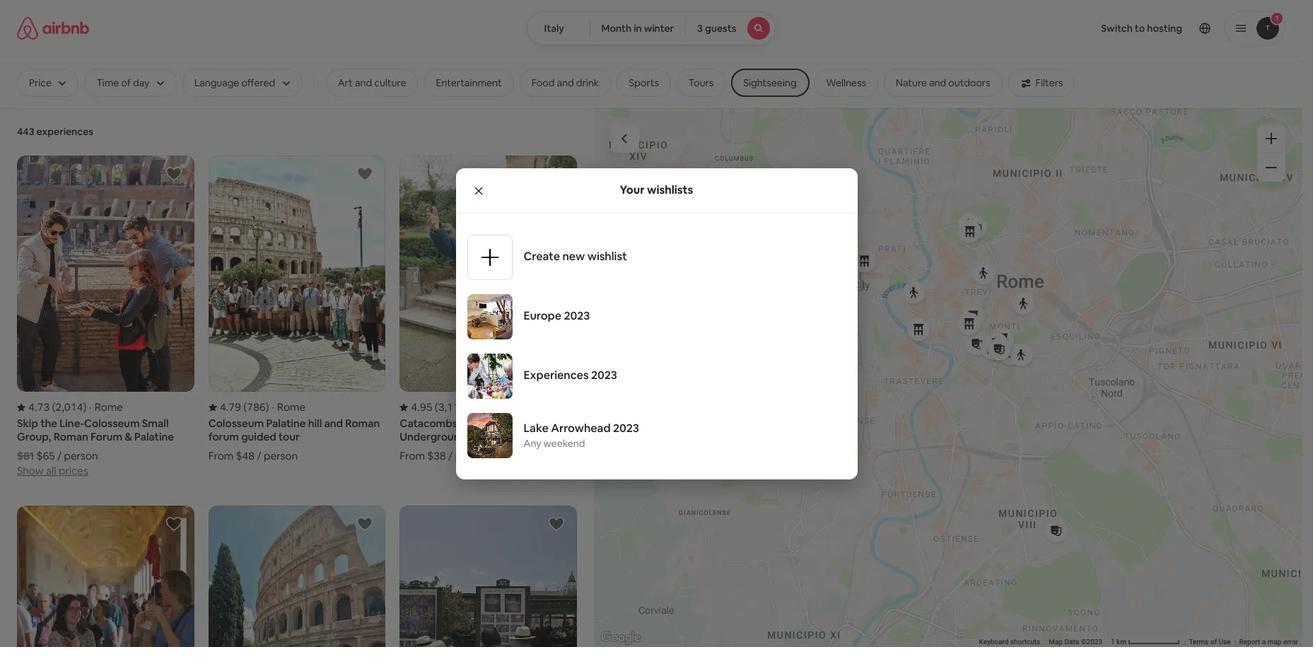 Task type: locate. For each thing, give the bounding box(es) containing it.
experiences 2023
[[524, 367, 617, 382]]

Entertainment button
[[424, 69, 514, 97]]

the
[[40, 417, 57, 430]]

2 · rome from the left
[[272, 400, 306, 414]]

2 vertical spatial 2023
[[613, 420, 639, 435]]

and right hill
[[324, 417, 343, 430]]

add to wishlist image
[[357, 165, 374, 182], [357, 516, 374, 533], [548, 516, 565, 533]]

colosseum down "4.79 out of 5 average rating,  786 reviews" image
[[208, 417, 264, 430]]

2023 inside "europe 2023" button
[[564, 308, 590, 323]]

rome inside "catacombs the coolest underground tour" group
[[477, 400, 506, 414]]

2 horizontal spatial rome
[[477, 400, 506, 414]]

443
[[17, 125, 34, 138]]

experiences 2023 button
[[467, 346, 846, 406]]

experiences
[[36, 125, 93, 138]]

your wishlists dialog
[[456, 168, 857, 479]]

art
[[338, 76, 353, 89]]

rome up "coolest"
[[477, 400, 506, 414]]

rome for coolest
[[477, 400, 506, 414]]

art and culture
[[338, 76, 406, 89]]

/ inside catacombs the coolest underground tour from $38 / person
[[448, 449, 453, 463]]

rome inside colosseum palatine hill and roman forum guided tour 'group'
[[277, 400, 306, 414]]

2 horizontal spatial person
[[455, 449, 489, 463]]

1 from from the left
[[208, 449, 234, 463]]

1 / from the left
[[57, 449, 62, 463]]

· rome up "coolest"
[[472, 400, 506, 414]]

1 horizontal spatial colosseum
[[208, 417, 264, 430]]

2023 inside lake arrowhead 2023 any weekend
[[613, 420, 639, 435]]

roman down '(2,014)'
[[53, 430, 88, 444]]

2 rome from the left
[[277, 400, 306, 414]]

all
[[46, 464, 56, 478]]

colosseum inside colosseum palatine hill and roman forum guided tour from $48 / person
[[208, 417, 264, 430]]

2023 right europe
[[564, 308, 590, 323]]

coolest
[[481, 417, 520, 430]]

and for nature
[[929, 76, 946, 89]]

colosseum palatine hill and roman forum guided tour group
[[208, 156, 386, 463]]

add to wishlist image
[[165, 165, 182, 182], [548, 165, 565, 182], [165, 516, 182, 533]]

0 horizontal spatial /
[[57, 449, 62, 463]]

colosseum left small
[[84, 417, 140, 430]]

zoom out image
[[1266, 162, 1277, 173]]

· inside colosseum palatine hill and roman forum guided tour 'group'
[[272, 400, 274, 414]]

Wellness button
[[814, 69, 878, 97]]

/ inside colosseum palatine hill and roman forum guided tour from $48 / person
[[257, 449, 261, 463]]

rome
[[95, 400, 123, 414], [277, 400, 306, 414], [477, 400, 506, 414]]

2 horizontal spatial /
[[448, 449, 453, 463]]

3
[[697, 22, 703, 35]]

/ right $48
[[257, 449, 261, 463]]

· rome inside skip the line-colosseum small group, roman forum & palatine group
[[89, 400, 123, 414]]

3 rome from the left
[[477, 400, 506, 414]]

1 person from the left
[[64, 449, 98, 463]]

1 horizontal spatial rome
[[277, 400, 306, 414]]

palatine left hill
[[266, 417, 306, 430]]

tour
[[279, 430, 300, 444]]

2 / from the left
[[257, 449, 261, 463]]

skip the line-colosseum small group, roman forum & palatine $81 $65 / person show all prices
[[17, 417, 174, 478]]

food
[[532, 76, 555, 89]]

roman
[[345, 417, 380, 430], [53, 430, 88, 444]]

2 person from the left
[[264, 449, 298, 463]]

tour
[[469, 430, 491, 444]]

· for 4.95 (3,110)
[[472, 400, 475, 414]]

3 · from the left
[[472, 400, 475, 414]]

/
[[57, 449, 62, 463], [257, 449, 261, 463], [448, 449, 453, 463]]

small
[[142, 417, 169, 430]]

3 · rome from the left
[[472, 400, 506, 414]]

· inside "catacombs the coolest underground tour" group
[[472, 400, 475, 414]]

0 vertical spatial 2023
[[564, 308, 590, 323]]

create
[[524, 249, 560, 263]]

palatine right &
[[134, 430, 174, 444]]

weekend
[[544, 437, 585, 449]]

1 rome from the left
[[95, 400, 123, 414]]

$48
[[236, 449, 255, 463]]

$81
[[17, 449, 34, 463]]

and for food
[[557, 76, 574, 89]]

rome for hill
[[277, 400, 306, 414]]

error
[[1283, 638, 1298, 646]]

rome up forum
[[95, 400, 123, 414]]

rome inside skip the line-colosseum small group, roman forum & palatine group
[[95, 400, 123, 414]]

2 · from the left
[[272, 400, 274, 414]]

· rome up forum
[[89, 400, 123, 414]]

0 horizontal spatial person
[[64, 449, 98, 463]]

Sports button
[[617, 69, 671, 97]]

1 horizontal spatial person
[[264, 449, 298, 463]]

underground
[[400, 430, 467, 444]]

2023 inside experiences 2023 button
[[591, 367, 617, 382]]

1 colosseum from the left
[[84, 417, 140, 430]]

1 km button
[[1107, 637, 1185, 647]]

palatine inside skip the line-colosseum small group, roman forum & palatine $81 $65 / person show all prices
[[134, 430, 174, 444]]

use
[[1219, 638, 1231, 646]]

2 colosseum from the left
[[208, 417, 264, 430]]

1 horizontal spatial ·
[[272, 400, 274, 414]]

0 horizontal spatial from
[[208, 449, 234, 463]]

2 horizontal spatial · rome
[[472, 400, 506, 414]]

2023 right experiences
[[591, 367, 617, 382]]

arrowhead
[[551, 420, 611, 435]]

skip the line-colosseum small group, roman forum & palatine group
[[17, 156, 194, 478]]

and
[[355, 76, 372, 89], [557, 76, 574, 89], [929, 76, 946, 89], [324, 417, 343, 430]]

443 experiences
[[17, 125, 93, 138]]

rome up tour
[[277, 400, 306, 414]]

· rome
[[89, 400, 123, 414], [272, 400, 306, 414], [472, 400, 506, 414]]

0 horizontal spatial ·
[[89, 400, 92, 414]]

$65
[[36, 449, 55, 463]]

add to wishlist image for 4.73 (2,014)
[[165, 165, 182, 182]]

2 horizontal spatial ·
[[472, 400, 475, 414]]

· right '(2,014)'
[[89, 400, 92, 414]]

(2,014)
[[52, 400, 87, 414]]

line-
[[60, 417, 84, 430]]

1 horizontal spatial /
[[257, 449, 261, 463]]

map data ©2023
[[1049, 638, 1103, 646]]

none search field containing italy
[[527, 11, 776, 45]]

from down forum
[[208, 449, 234, 463]]

and right nature
[[929, 76, 946, 89]]

a
[[1262, 638, 1266, 646]]

1 horizontal spatial palatine
[[266, 417, 306, 430]]

nature
[[896, 76, 927, 89]]

wishlists
[[647, 182, 693, 197]]

map
[[1049, 638, 1063, 646]]

3 / from the left
[[448, 449, 453, 463]]

1 horizontal spatial roman
[[345, 417, 380, 430]]

palatine
[[266, 417, 306, 430], [134, 430, 174, 444]]

1 vertical spatial 2023
[[591, 367, 617, 382]]

· rome up tour
[[272, 400, 306, 414]]

colosseum
[[84, 417, 140, 430], [208, 417, 264, 430]]

0 horizontal spatial colosseum
[[84, 417, 140, 430]]

· rome inside colosseum palatine hill and roman forum guided tour 'group'
[[272, 400, 306, 414]]

· rome for line-
[[89, 400, 123, 414]]

europe
[[524, 308, 562, 323]]

2023
[[564, 308, 590, 323], [591, 367, 617, 382], [613, 420, 639, 435]]

1 horizontal spatial from
[[400, 449, 425, 463]]

· inside skip the line-colosseum small group, roman forum & palatine group
[[89, 400, 92, 414]]

from inside colosseum palatine hill and roman forum guided tour from $48 / person
[[208, 449, 234, 463]]

·
[[89, 400, 92, 414], [272, 400, 274, 414], [472, 400, 475, 414]]

1 · rome from the left
[[89, 400, 123, 414]]

and left drink
[[557, 76, 574, 89]]

wellness
[[826, 76, 866, 89]]

add to wishlist image inside colosseum palatine hill and roman forum guided tour 'group'
[[357, 165, 374, 182]]

roman inside colosseum palatine hill and roman forum guided tour from $48 / person
[[345, 417, 380, 430]]

0 horizontal spatial roman
[[53, 430, 88, 444]]

0 horizontal spatial · rome
[[89, 400, 123, 414]]

· up the
[[472, 400, 475, 414]]

4.73
[[28, 400, 50, 414]]

/ right the '$38'
[[448, 449, 453, 463]]

report
[[1239, 638, 1260, 646]]

2 from from the left
[[400, 449, 425, 463]]

3 person from the left
[[455, 449, 489, 463]]

None search field
[[527, 11, 776, 45]]

2023 right "arrowhead"
[[613, 420, 639, 435]]

Food and drink button
[[520, 69, 611, 97]]

person inside colosseum palatine hill and roman forum guided tour from $48 / person
[[264, 449, 298, 463]]

italy button
[[527, 11, 590, 45]]

· rome inside "catacombs the coolest underground tour" group
[[472, 400, 506, 414]]

profile element
[[793, 0, 1286, 57]]

· rome for coolest
[[472, 400, 506, 414]]

sports
[[629, 76, 659, 89]]

from left the '$38'
[[400, 449, 425, 463]]

/ right the $65
[[57, 449, 62, 463]]

italy
[[544, 22, 564, 35]]

from
[[208, 449, 234, 463], [400, 449, 425, 463]]

0 horizontal spatial palatine
[[134, 430, 174, 444]]

google image
[[598, 629, 644, 647]]

experiences
[[524, 367, 589, 382]]

0 horizontal spatial rome
[[95, 400, 123, 414]]

km
[[1117, 638, 1127, 646]]

· right '(786)'
[[272, 400, 274, 414]]

guests
[[705, 22, 736, 35]]

1 horizontal spatial · rome
[[272, 400, 306, 414]]

lake
[[524, 420, 549, 435]]

any
[[524, 437, 541, 449]]

roman right hill
[[345, 417, 380, 430]]

and right art
[[355, 76, 372, 89]]

1 · from the left
[[89, 400, 92, 414]]

person
[[64, 449, 98, 463], [264, 449, 298, 463], [455, 449, 489, 463]]

hill
[[308, 417, 322, 430]]

guided
[[241, 430, 276, 444]]



Task type: vqa. For each thing, say whether or not it's contained in the screenshot.
and for Food
yes



Task type: describe. For each thing, give the bounding box(es) containing it.
the
[[460, 417, 479, 430]]

4.73 (2,014)
[[28, 400, 87, 414]]

lake arrowhead 2023 any weekend
[[524, 420, 639, 449]]

add to wishlist image for 4.95 (3,110)
[[548, 165, 565, 182]]

zoom in image
[[1266, 133, 1277, 144]]

3 guests button
[[685, 11, 776, 45]]

and for art
[[355, 76, 372, 89]]

4.95
[[411, 400, 432, 414]]

group,
[[17, 430, 51, 444]]

of
[[1211, 638, 1217, 646]]

1
[[1111, 638, 1115, 646]]

4.79 (786)
[[220, 400, 269, 414]]

from inside catacombs the coolest underground tour from $38 / person
[[400, 449, 425, 463]]

prices
[[59, 464, 88, 478]]

· for 4.73 (2,014)
[[89, 400, 92, 414]]

keyboard shortcuts button
[[979, 637, 1040, 647]]

show
[[17, 464, 44, 478]]

map
[[1268, 638, 1282, 646]]

$38
[[427, 449, 446, 463]]

palatine inside colosseum palatine hill and roman forum guided tour from $48 / person
[[266, 417, 306, 430]]

/ inside skip the line-colosseum small group, roman forum & palatine $81 $65 / person show all prices
[[57, 449, 62, 463]]

create new wishlist
[[524, 249, 627, 263]]

&
[[125, 430, 132, 444]]

1 km
[[1111, 638, 1128, 646]]

in
[[634, 22, 642, 35]]

sightseeing
[[743, 76, 797, 89]]

Art and culture button
[[326, 69, 418, 97]]

person inside catacombs the coolest underground tour from $38 / person
[[455, 449, 489, 463]]

new
[[563, 249, 585, 263]]

catacombs
[[400, 417, 458, 430]]

4.95 (3,110)
[[411, 400, 469, 414]]

month in winter button
[[590, 11, 686, 45]]

terms
[[1189, 638, 1209, 646]]

culture
[[374, 76, 406, 89]]

rome for line-
[[95, 400, 123, 414]]

europe 2023 button
[[467, 287, 846, 346]]

colosseum palatine hill and roman forum guided tour from $48 / person
[[208, 417, 380, 463]]

4.95 out of 5 average rating,  3,110 reviews image
[[400, 400, 469, 414]]

skip
[[17, 417, 38, 430]]

shortcuts
[[1010, 638, 1040, 646]]

month
[[602, 22, 632, 35]]

show all prices button
[[17, 463, 88, 478]]

4.79
[[220, 400, 241, 414]]

Tours button
[[677, 69, 726, 97]]

· for 4.79 (786)
[[272, 400, 274, 414]]

food and drink
[[532, 76, 599, 89]]

outdoors
[[949, 76, 990, 89]]

europe 2023
[[524, 308, 590, 323]]

4.79 out of 5 average rating,  786 reviews image
[[208, 400, 269, 414]]

3 guests
[[697, 22, 736, 35]]

report a map error
[[1239, 638, 1298, 646]]

google map
showing 24 experiences. region
[[594, 107, 1303, 647]]

(786)
[[243, 400, 269, 414]]

Sightseeing button
[[731, 69, 809, 97]]

report a map error link
[[1239, 638, 1298, 646]]

Nature and outdoors button
[[884, 69, 1002, 97]]

drink
[[576, 76, 599, 89]]

terms of use
[[1189, 638, 1231, 646]]

create new wishlist button
[[467, 227, 846, 287]]

(3,110)
[[435, 400, 469, 414]]

tours
[[689, 76, 714, 89]]

colosseum inside skip the line-colosseum small group, roman forum & palatine $81 $65 / person show all prices
[[84, 417, 140, 430]]

keyboard
[[979, 638, 1009, 646]]

· rome for hill
[[272, 400, 306, 414]]

2023 for europe 2023
[[564, 308, 590, 323]]

your
[[620, 182, 645, 197]]

2023 for experiences 2023
[[591, 367, 617, 382]]

data
[[1065, 638, 1079, 646]]

catacombs the coolest underground tour group
[[400, 156, 577, 463]]

entertainment
[[436, 76, 502, 89]]

roman inside skip the line-colosseum small group, roman forum & palatine $81 $65 / person show all prices
[[53, 430, 88, 444]]

and inside colosseum palatine hill and roman forum guided tour from $48 / person
[[324, 417, 343, 430]]

your wishlists
[[620, 182, 693, 197]]

wishlist
[[587, 249, 627, 263]]

4.73 out of 5 average rating,  2,014 reviews image
[[17, 400, 87, 414]]

forum
[[208, 430, 239, 444]]

month in winter
[[602, 22, 674, 35]]

©2023
[[1081, 638, 1103, 646]]

winter
[[644, 22, 674, 35]]

catacombs the coolest underground tour from $38 / person
[[400, 417, 520, 463]]

forum
[[90, 430, 123, 444]]

nature and outdoors
[[896, 76, 990, 89]]

person inside skip the line-colosseum small group, roman forum & palatine $81 $65 / person show all prices
[[64, 449, 98, 463]]



